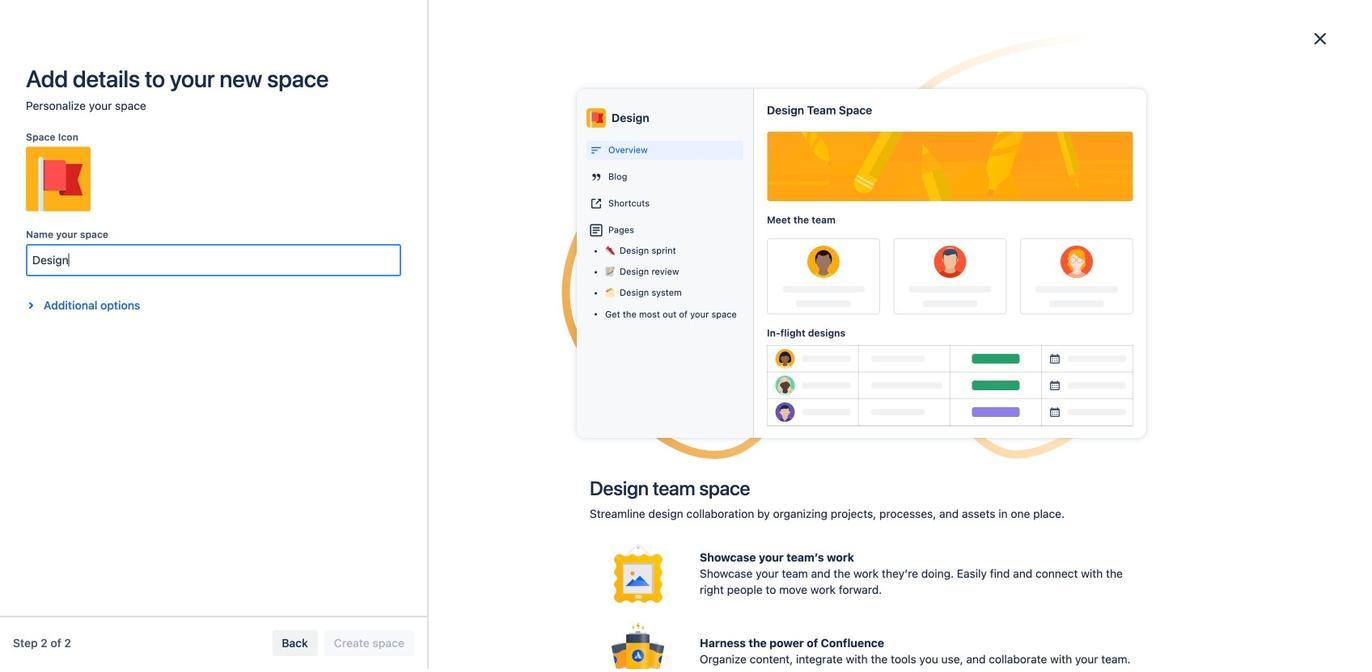 Task type: locate. For each thing, give the bounding box(es) containing it.
:athletic_shoe: image
[[605, 246, 615, 256], [605, 246, 615, 256]]

:dividers: image
[[605, 288, 615, 298]]

banner
[[0, 0, 1359, 45]]

search image
[[1058, 16, 1071, 29]]

group
[[98, 71, 292, 217]]

None search field
[[1052, 9, 1214, 35]]

None field
[[28, 246, 400, 275]]

list
[[1217, 8, 1350, 37]]

:pencil: image
[[605, 267, 615, 277], [605, 267, 615, 277]]



Task type: vqa. For each thing, say whether or not it's contained in the screenshot.
THE BUTTON GROUP group
yes



Task type: describe. For each thing, give the bounding box(es) containing it.
unstar this space image
[[269, 277, 282, 290]]

create a space image
[[266, 243, 286, 262]]

:dividers: image
[[605, 288, 615, 298]]

Search field
[[1052, 9, 1214, 35]]

close image
[[1311, 29, 1330, 49]]

button group group
[[741, 499, 808, 525]]



